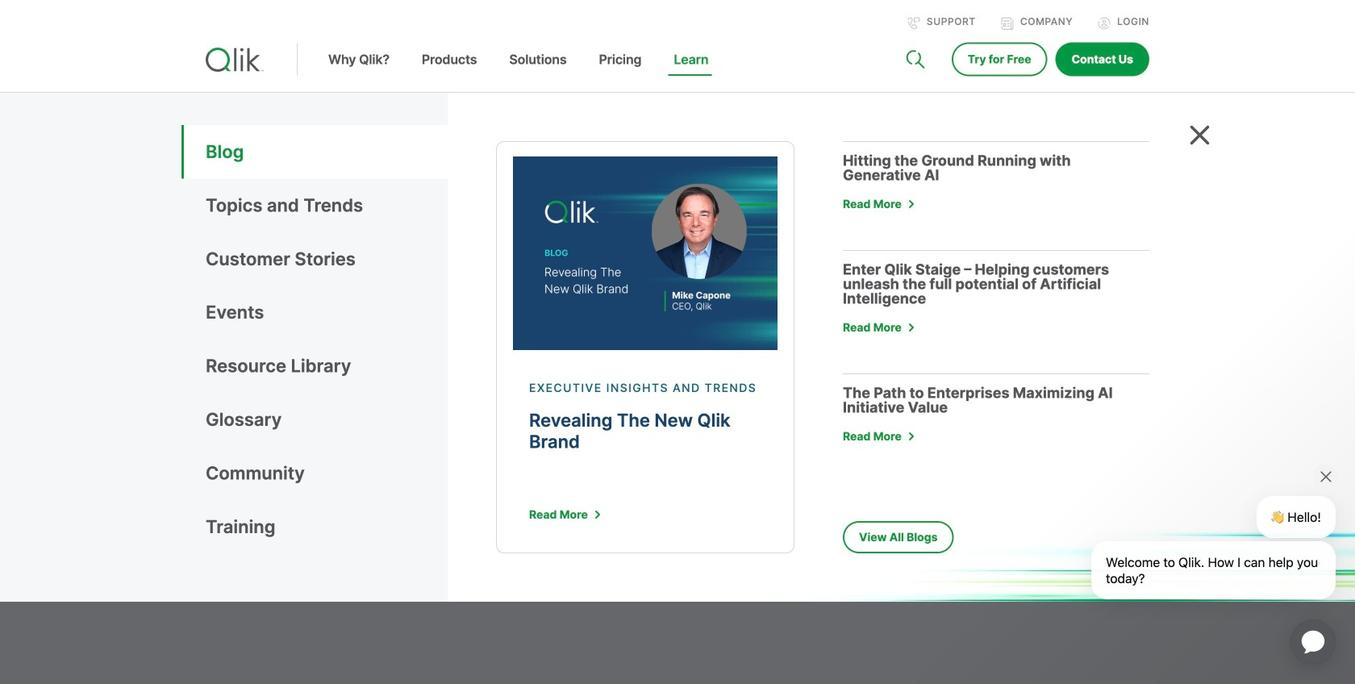 Task type: locate. For each thing, give the bounding box(es) containing it.
application
[[1272, 600, 1356, 684]]

headshot of mike capone, ceo, qlik and the text "revealing the new qlik brand" image
[[513, 157, 778, 350]]

login image
[[1098, 17, 1111, 30]]



Task type: vqa. For each thing, say whether or not it's contained in the screenshot.
Qlik inside the "ANZ Bank Derives Value From Data With Qlik"
no



Task type: describe. For each thing, give the bounding box(es) containing it.
company image
[[1001, 17, 1014, 30]]

close search image
[[1190, 125, 1211, 145]]

qlik image
[[206, 48, 264, 72]]

support image
[[908, 17, 921, 30]]



